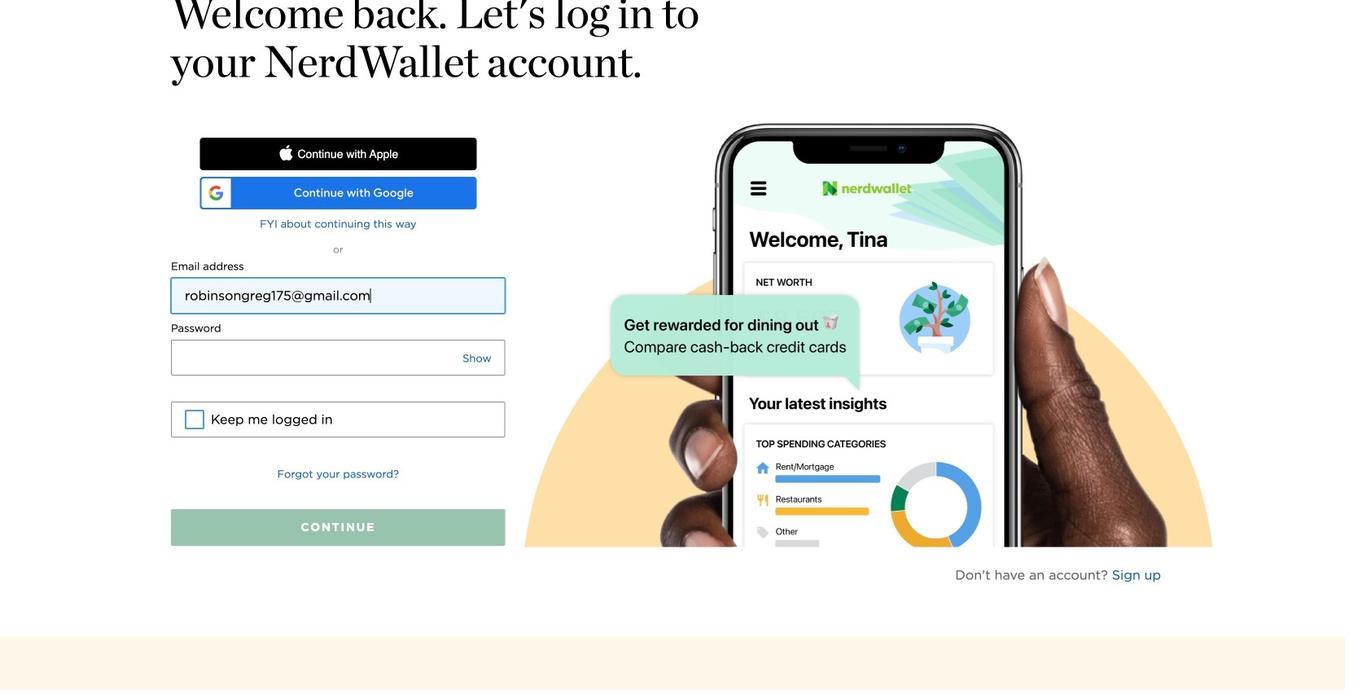 Task type: locate. For each thing, give the bounding box(es) containing it.
None email field
[[171, 278, 506, 314]]

None password field
[[172, 341, 463, 375]]



Task type: vqa. For each thing, say whether or not it's contained in the screenshot.
no to the top
no



Task type: describe. For each thing, give the bounding box(es) containing it.
let's start by logging in to your nerdwallet account image
[[525, 123, 1214, 547]]



